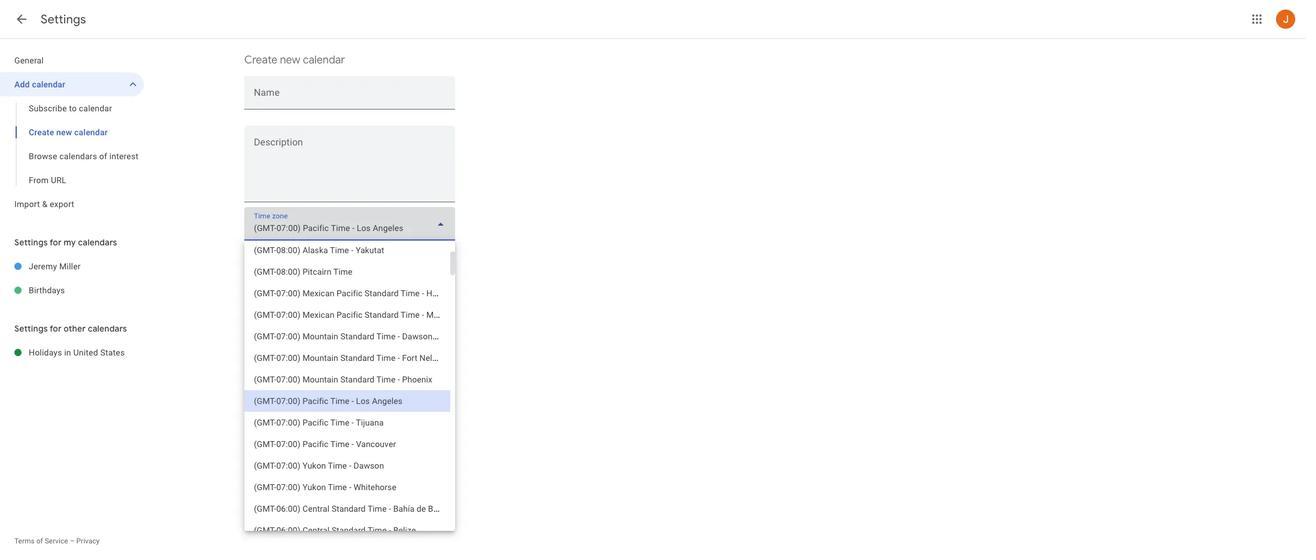 Task type: vqa. For each thing, say whether or not it's contained in the screenshot.
(Gmt Minus 07:00)Yukon Time - Whitehorse Option
yes



Task type: locate. For each thing, give the bounding box(es) containing it.
birthdays tree item
[[0, 278, 144, 302]]

1 vertical spatial of
[[36, 537, 43, 546]]

0 vertical spatial new
[[280, 53, 300, 67]]

0 horizontal spatial create new calendar
[[29, 128, 108, 137]]

calendars up states
[[88, 323, 127, 334]]

calendar inside button
[[288, 294, 322, 305]]

create inside group
[[29, 128, 54, 137]]

settings right go back image
[[41, 12, 86, 27]]

2 for from the top
[[50, 323, 62, 334]]

calendars
[[59, 152, 97, 161], [78, 237, 117, 248], [88, 323, 127, 334]]

1 vertical spatial for
[[50, 323, 62, 334]]

2 vertical spatial create
[[259, 294, 286, 305]]

&
[[42, 199, 48, 209]]

states
[[100, 348, 125, 358]]

of right terms
[[36, 537, 43, 546]]

group containing subscribe to calendar
[[0, 96, 144, 192]]

settings heading
[[41, 12, 86, 27]]

create
[[244, 53, 277, 67], [29, 128, 54, 137], [259, 294, 286, 305]]

calendar
[[303, 53, 345, 67], [32, 80, 65, 89], [79, 104, 112, 113], [74, 128, 108, 137], [288, 294, 322, 305]]

holidays in united states
[[29, 348, 125, 358]]

1 horizontal spatial create new calendar
[[244, 53, 345, 67]]

privacy
[[76, 537, 100, 546]]

1 vertical spatial calendars
[[78, 237, 117, 248]]

create calendar
[[259, 294, 322, 305]]

0 vertical spatial for
[[50, 237, 62, 248]]

tree containing general
[[0, 49, 144, 216]]

add calendar tree item
[[0, 72, 144, 96]]

None text field
[[244, 140, 455, 197], [254, 258, 446, 275], [244, 140, 455, 197], [254, 258, 446, 275]]

(gmt minus 07:00)mountain standard time - phoenix option
[[244, 369, 450, 390]]

settings for my calendars
[[14, 237, 117, 248]]

my
[[64, 237, 76, 248]]

(gmt minus 07:00)yukon time - whitehorse option
[[244, 477, 450, 498]]

0 horizontal spatial new
[[56, 128, 72, 137]]

1 horizontal spatial new
[[280, 53, 300, 67]]

(gmt minus 07:00)pacific time - los angeles option
[[244, 390, 450, 412]]

holidays in united states tree item
[[0, 341, 144, 365]]

privacy link
[[76, 537, 100, 546]]

new
[[280, 53, 300, 67], [56, 128, 72, 137]]

(gmt minus 07:00)mountain standard time - fort nelson option
[[244, 347, 450, 369]]

1 horizontal spatial of
[[99, 152, 107, 161]]

settings up jeremy
[[14, 237, 48, 248]]

import
[[14, 199, 40, 209]]

(gmt minus 07:00)pacific time - vancouver option
[[244, 434, 450, 455]]

0 vertical spatial create
[[244, 53, 277, 67]]

calendars right my
[[78, 237, 117, 248]]

for left other
[[50, 323, 62, 334]]

holidays in united states link
[[29, 341, 144, 365]]

terms
[[14, 537, 35, 546]]

1 vertical spatial settings
[[14, 237, 48, 248]]

None field
[[244, 207, 455, 241]]

add
[[14, 80, 30, 89]]

of left interest
[[99, 152, 107, 161]]

for left my
[[50, 237, 62, 248]]

to
[[69, 104, 77, 113]]

go back image
[[14, 12, 29, 26]]

settings up holidays
[[14, 323, 48, 334]]

jeremy
[[29, 262, 57, 271]]

for
[[50, 237, 62, 248], [50, 323, 62, 334]]

calendars up url
[[59, 152, 97, 161]]

(gmt minus 07:00)pacific time - tijuana option
[[244, 412, 450, 434]]

1 vertical spatial create
[[29, 128, 54, 137]]

jeremy miller tree item
[[0, 255, 144, 278]]

calendars for my
[[78, 237, 117, 248]]

import & export
[[14, 199, 74, 209]]

other
[[64, 323, 86, 334]]

settings
[[41, 12, 86, 27], [14, 237, 48, 248], [14, 323, 48, 334]]

tree
[[0, 49, 144, 216]]

group
[[0, 96, 144, 192]]

of
[[99, 152, 107, 161], [36, 537, 43, 546]]

in
[[64, 348, 71, 358]]

2 vertical spatial settings
[[14, 323, 48, 334]]

0 vertical spatial settings
[[41, 12, 86, 27]]

1 for from the top
[[50, 237, 62, 248]]

general
[[14, 56, 44, 65]]

create new calendar
[[244, 53, 345, 67], [29, 128, 108, 137]]

united
[[73, 348, 98, 358]]

browse calendars of interest
[[29, 152, 138, 161]]

1 vertical spatial new
[[56, 128, 72, 137]]

1 vertical spatial create new calendar
[[29, 128, 108, 137]]

2 vertical spatial calendars
[[88, 323, 127, 334]]

for for other
[[50, 323, 62, 334]]

None text field
[[254, 89, 446, 105]]

add calendar
[[14, 80, 65, 89]]

subscribe
[[29, 104, 67, 113]]



Task type: describe. For each thing, give the bounding box(es) containing it.
0 vertical spatial create new calendar
[[244, 53, 345, 67]]

service
[[45, 537, 68, 546]]

0 vertical spatial calendars
[[59, 152, 97, 161]]

settings for settings
[[41, 12, 86, 27]]

holidays
[[29, 348, 62, 358]]

miller
[[59, 262, 81, 271]]

terms of service link
[[14, 537, 68, 546]]

–
[[70, 537, 75, 546]]

(gmt minus 07:00)mountain standard time - dawson creek option
[[244, 326, 450, 347]]

calendar inside tree item
[[32, 80, 65, 89]]

browse
[[29, 152, 57, 161]]

for for my
[[50, 237, 62, 248]]

jeremy miller
[[29, 262, 81, 271]]

export
[[50, 199, 74, 209]]

(gmt minus 07:00)mexican pacific standard time - hermosillo option
[[244, 283, 450, 304]]

new inside group
[[56, 128, 72, 137]]

create inside button
[[259, 294, 286, 305]]

calendars for other
[[88, 323, 127, 334]]

(gmt minus 07:00)mexican pacific standard time - mazatlan option
[[244, 304, 450, 326]]

birthdays link
[[29, 278, 144, 302]]

0 horizontal spatial of
[[36, 537, 43, 546]]

interest
[[109, 152, 138, 161]]

(gmt minus 08:00)alaska time - yakutat option
[[244, 240, 450, 261]]

(gmt minus 08:00)pitcairn time option
[[244, 261, 450, 283]]

create calendar button
[[244, 289, 337, 310]]

0 vertical spatial of
[[99, 152, 107, 161]]

settings for other calendars
[[14, 323, 127, 334]]

settings for settings for other calendars
[[14, 323, 48, 334]]

subscribe to calendar
[[29, 104, 112, 113]]

settings for my calendars tree
[[0, 255, 144, 302]]

(gmt minus 07:00)yukon time - dawson option
[[244, 455, 450, 477]]

from
[[29, 175, 49, 185]]

terms of service – privacy
[[14, 537, 100, 546]]

(gmt minus 06:00)central standard time - belize option
[[244, 520, 450, 541]]

birthdays
[[29, 286, 65, 295]]

from url
[[29, 175, 66, 185]]

settings for settings for my calendars
[[14, 237, 48, 248]]

url
[[51, 175, 66, 185]]

(gmt minus 06:00)central standard time - bahía de banderas option
[[244, 498, 450, 520]]



